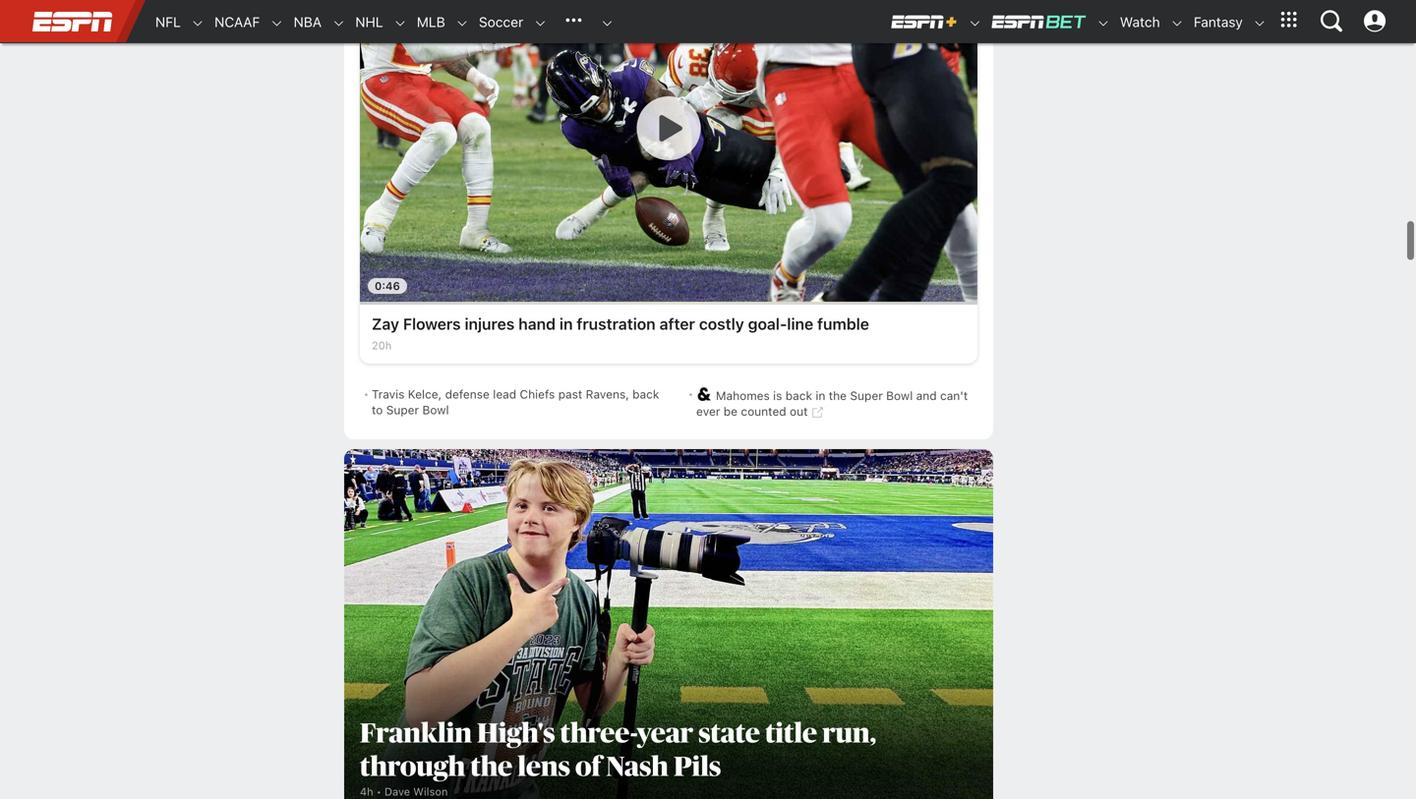 Task type: vqa. For each thing, say whether or not it's contained in the screenshot.
YEAR
yes



Task type: locate. For each thing, give the bounding box(es) containing it.
0 horizontal spatial the
[[471, 755, 513, 782]]

back up out
[[786, 389, 813, 403]]

20h
[[372, 339, 392, 352]]

in inside mahomes is back in the super bowl and can't ever be counted out
[[816, 389, 826, 403]]

the
[[829, 389, 847, 403], [471, 755, 513, 782]]

bowl down kelce,
[[423, 403, 449, 417]]

1 horizontal spatial bowl
[[887, 389, 913, 403]]

costly
[[699, 315, 744, 334]]

0 horizontal spatial bowl
[[423, 403, 449, 417]]

defense
[[445, 388, 490, 401]]

0 vertical spatial the
[[829, 389, 847, 403]]

travis kelce, defense lead chiefs past ravens, back to super bowl
[[372, 388, 660, 417]]

nhl link
[[346, 1, 383, 43]]

state
[[699, 721, 760, 749]]

and
[[917, 389, 937, 403]]

0 horizontal spatial back
[[633, 388, 660, 401]]

pils
[[674, 755, 721, 782]]

chiefs
[[520, 388, 555, 401]]

mahomes
[[716, 389, 770, 403]]

soccer link
[[469, 1, 524, 43]]

1 horizontal spatial back
[[786, 389, 813, 403]]

nfl
[[155, 14, 181, 30]]

the down high's at the left bottom of page
[[471, 755, 513, 782]]

out
[[790, 405, 808, 419]]

0 horizontal spatial super
[[386, 403, 419, 417]]

the inside mahomes is back in the super bowl and can't ever be counted out
[[829, 389, 847, 403]]

ravens,
[[586, 388, 629, 401]]

frustration
[[577, 315, 656, 334]]

can't
[[940, 389, 968, 403]]

through
[[360, 755, 466, 782]]

back right ravens,
[[633, 388, 660, 401]]

0 horizontal spatial in
[[560, 315, 573, 334]]

nfl link
[[146, 1, 181, 43]]

after
[[660, 315, 695, 334]]

1 vertical spatial the
[[471, 755, 513, 782]]

1 vertical spatial bowl
[[423, 403, 449, 417]]

to
[[372, 403, 383, 417]]

watch link
[[1111, 1, 1161, 43]]

1 vertical spatial in
[[816, 389, 826, 403]]

in
[[560, 315, 573, 334], [816, 389, 826, 403]]

nhl
[[355, 14, 383, 30]]

the inside franklin high's three-year state title run, through the lens of nash pils
[[471, 755, 513, 782]]

the right is
[[829, 389, 847, 403]]

bowl
[[887, 389, 913, 403], [423, 403, 449, 417]]

back inside mahomes is back in the super bowl and can't ever be counted out
[[786, 389, 813, 403]]

nba link
[[284, 1, 322, 43]]

soccer
[[479, 14, 524, 30]]

in right hand
[[560, 315, 573, 334]]

1 horizontal spatial super
[[850, 389, 883, 403]]

bowl left "and"
[[887, 389, 913, 403]]

watch
[[1120, 14, 1161, 30]]

fantasy
[[1194, 14, 1243, 30]]

super down the travis
[[386, 403, 419, 417]]

back
[[633, 388, 660, 401], [786, 389, 813, 403]]

0 vertical spatial in
[[560, 315, 573, 334]]

mahomes is back in the super bowl and can't ever be counted out
[[696, 389, 968, 419]]

1 horizontal spatial the
[[829, 389, 847, 403]]

run,
[[823, 721, 877, 749]]

1 vertical spatial super
[[386, 403, 419, 417]]

super
[[850, 389, 883, 403], [386, 403, 419, 417]]

mahomes is back in the super bowl and can't ever be counted out link
[[696, 380, 974, 428]]

kelce,
[[408, 388, 442, 401]]

1 horizontal spatial in
[[816, 389, 826, 403]]

0 vertical spatial super
[[850, 389, 883, 403]]

franklin high's three-year state title run, through the lens of nash pils
[[360, 721, 877, 782]]

in inside zay flowers injures hand in frustration after costly goal-line fumble 20h
[[560, 315, 573, 334]]

in right is
[[816, 389, 826, 403]]

0 vertical spatial bowl
[[887, 389, 913, 403]]

super left "and"
[[850, 389, 883, 403]]



Task type: describe. For each thing, give the bounding box(es) containing it.
fumble
[[818, 315, 870, 334]]

zay flowers injures hand in frustration after costly goal-line fumble 20h
[[372, 315, 870, 352]]

past
[[559, 388, 583, 401]]

bowl inside travis kelce, defense lead chiefs past ravens, back to super bowl
[[423, 403, 449, 417]]

nba
[[294, 14, 322, 30]]

bowl inside mahomes is back in the super bowl and can't ever be counted out
[[887, 389, 913, 403]]

hand
[[519, 315, 556, 334]]

of
[[576, 755, 601, 782]]

dave
[[385, 786, 410, 799]]

ever
[[696, 405, 721, 419]]

franklin
[[360, 721, 472, 749]]

mlb
[[417, 14, 445, 30]]

counted
[[741, 405, 787, 419]]

dave wilson
[[385, 786, 448, 799]]

0:46
[[375, 280, 400, 293]]

super inside travis kelce, defense lead chiefs past ravens, back to super bowl
[[386, 403, 419, 417]]

injures
[[465, 315, 515, 334]]

be
[[724, 405, 738, 419]]

travis
[[372, 388, 405, 401]]

super inside mahomes is back in the super bowl and can't ever be counted out
[[850, 389, 883, 403]]

flowers
[[403, 315, 461, 334]]

4h
[[360, 786, 374, 799]]

line
[[787, 315, 814, 334]]

ncaaf
[[215, 14, 260, 30]]

wilson
[[413, 786, 448, 799]]

mlb link
[[407, 1, 445, 43]]

lead
[[493, 388, 517, 401]]

zay
[[372, 315, 399, 334]]

is
[[773, 389, 783, 403]]

fantasy link
[[1184, 1, 1243, 43]]

travis kelce, defense lead chiefs past ravens, back to super bowl link
[[372, 380, 669, 425]]

ncaaf link
[[205, 1, 260, 43]]

year
[[637, 721, 694, 749]]

nash
[[607, 755, 669, 782]]

back inside travis kelce, defense lead chiefs past ravens, back to super bowl
[[633, 388, 660, 401]]

title
[[765, 721, 818, 749]]

high's
[[477, 721, 555, 749]]

three-
[[560, 721, 637, 749]]

lens
[[518, 755, 570, 782]]

goal-
[[748, 315, 787, 334]]



